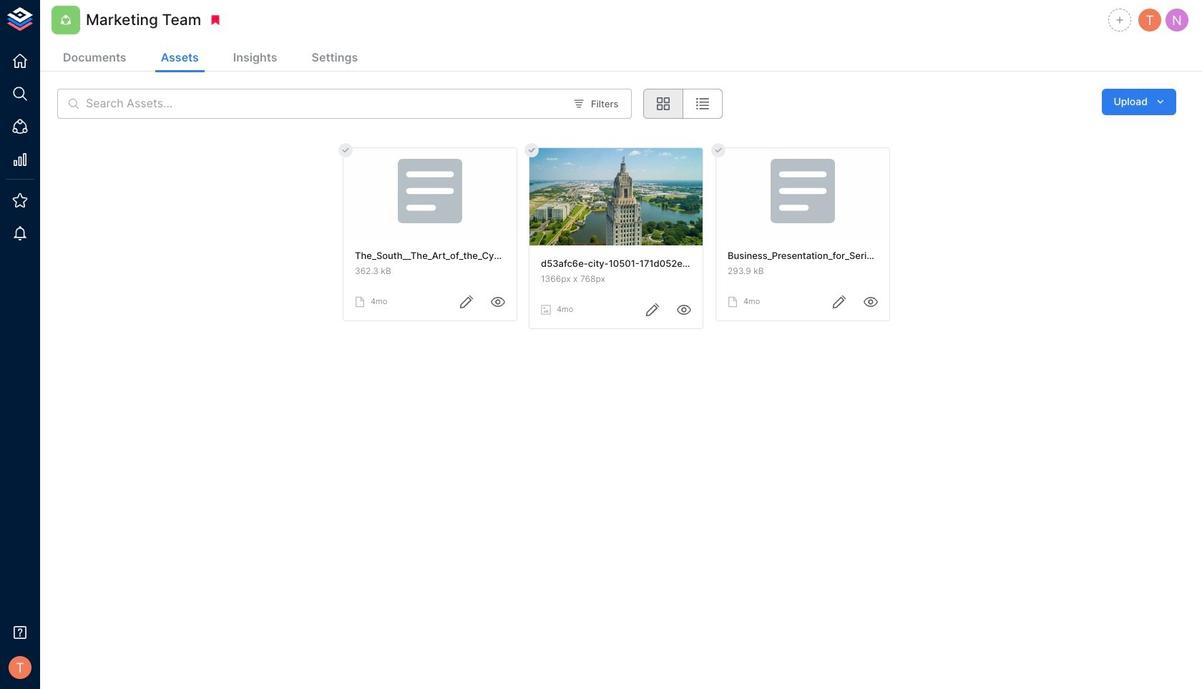Task type: locate. For each thing, give the bounding box(es) containing it.
Search Assets... text field
[[86, 89, 565, 119]]

group
[[644, 89, 723, 119]]



Task type: describe. For each thing, give the bounding box(es) containing it.
remove bookmark image
[[209, 14, 222, 26]]



Task type: vqa. For each thing, say whether or not it's contained in the screenshot.
REMOVE BOOKMARK image
yes



